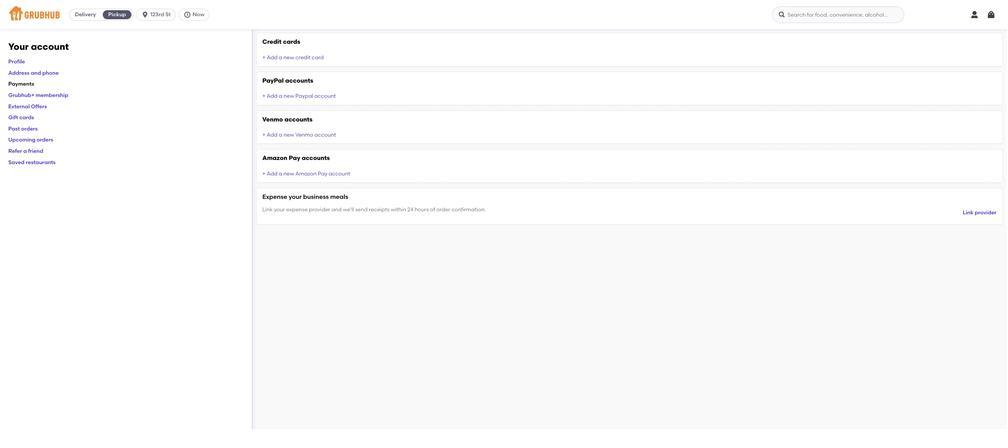 Task type: describe. For each thing, give the bounding box(es) containing it.
account up the meals
[[329, 171, 350, 177]]

+ add a new amazon pay account
[[263, 171, 350, 177]]

your for expense
[[289, 194, 302, 201]]

+ for credit cards
[[263, 54, 266, 61]]

0 horizontal spatial link
[[263, 207, 273, 213]]

1 horizontal spatial link
[[963, 210, 974, 216]]

saved restaurants link
[[8, 159, 56, 166]]

external
[[8, 103, 30, 110]]

+ add a new credit card
[[263, 54, 324, 61]]

st
[[166, 11, 171, 18]]

payments
[[8, 81, 34, 87]]

orders for past orders
[[21, 126, 38, 132]]

grubhub+
[[8, 92, 34, 99]]

svg image inside 123rd st button
[[141, 11, 149, 19]]

phone
[[42, 70, 59, 76]]

expense
[[286, 207, 308, 213]]

delivery button
[[70, 9, 101, 21]]

grubhub+ membership
[[8, 92, 68, 99]]

link your expense provider and we'll send receipts within 24 hours of order confirmation. link provider
[[263, 207, 997, 216]]

membership
[[36, 92, 68, 99]]

account up phone
[[31, 41, 69, 52]]

add for amazon
[[267, 171, 278, 177]]

credit
[[263, 38, 282, 45]]

address
[[8, 70, 30, 76]]

address and phone link
[[8, 70, 59, 76]]

refer
[[8, 148, 22, 155]]

add for credit
[[267, 54, 278, 61]]

saved restaurants
[[8, 159, 56, 166]]

offers
[[31, 103, 47, 110]]

venmo accounts
[[263, 116, 313, 123]]

a for venmo
[[279, 132, 282, 138]]

restaurants
[[26, 159, 56, 166]]

a right refer
[[23, 148, 27, 155]]

confirmation.
[[452, 207, 486, 213]]

main navigation navigation
[[0, 0, 1008, 29]]

+ add a new venmo account
[[263, 132, 336, 138]]

your for link
[[274, 207, 285, 213]]

past orders
[[8, 126, 38, 132]]

orders for upcoming orders
[[37, 137, 53, 143]]

order
[[437, 207, 451, 213]]

saved
[[8, 159, 25, 166]]

card
[[312, 54, 324, 61]]

we'll
[[343, 207, 354, 213]]

add for paypal
[[267, 93, 278, 100]]

upcoming orders link
[[8, 137, 53, 143]]

1 horizontal spatial provider
[[975, 210, 997, 216]]

business
[[303, 194, 329, 201]]

+ for paypal accounts
[[263, 93, 266, 100]]

amazon pay accounts
[[263, 155, 330, 162]]

cards for credit cards
[[283, 38, 300, 45]]

upcoming orders
[[8, 137, 53, 143]]

new for venmo
[[284, 132, 294, 138]]

expense
[[263, 194, 287, 201]]

grubhub+ membership link
[[8, 92, 68, 99]]

payments link
[[8, 81, 34, 87]]

1 vertical spatial pay
[[318, 171, 328, 177]]

hours
[[415, 207, 429, 213]]

receipts
[[369, 207, 390, 213]]

123rd
[[150, 11, 164, 18]]

new for amazon
[[284, 171, 294, 177]]

+ add a new amazon pay account link
[[263, 171, 350, 177]]

pickup button
[[101, 9, 133, 21]]

+ add a new paypal account link
[[263, 93, 336, 100]]

upcoming
[[8, 137, 35, 143]]

your account
[[8, 41, 69, 52]]

pickup
[[108, 11, 126, 18]]

0 horizontal spatial amazon
[[263, 155, 287, 162]]

add for venmo
[[267, 132, 278, 138]]

+ for venmo accounts
[[263, 132, 266, 138]]

0 vertical spatial venmo
[[263, 116, 283, 123]]

123rd st button
[[136, 9, 179, 21]]

account right paypal
[[315, 93, 336, 100]]



Task type: locate. For each thing, give the bounding box(es) containing it.
link provider button
[[963, 206, 997, 220]]

accounts
[[285, 77, 314, 84], [285, 116, 313, 123], [302, 155, 330, 162]]

new for paypal
[[284, 93, 294, 100]]

a down amazon pay accounts
[[279, 171, 282, 177]]

1 vertical spatial venmo
[[296, 132, 313, 138]]

+ down paypal
[[263, 93, 266, 100]]

1 vertical spatial accounts
[[285, 116, 313, 123]]

0 horizontal spatial cards
[[19, 115, 34, 121]]

add up expense
[[267, 171, 278, 177]]

3 + from the top
[[263, 132, 266, 138]]

a
[[279, 54, 282, 61], [279, 93, 282, 100], [279, 132, 282, 138], [23, 148, 27, 155], [279, 171, 282, 177]]

+ down "credit"
[[263, 54, 266, 61]]

1 vertical spatial and
[[332, 207, 342, 213]]

account up amazon pay accounts
[[315, 132, 336, 138]]

accounts for paypal accounts
[[285, 77, 314, 84]]

1 vertical spatial amazon
[[296, 171, 317, 177]]

a down paypal accounts
[[279, 93, 282, 100]]

Search for food, convenience, alcohol... search field
[[773, 6, 905, 23]]

and
[[31, 70, 41, 76], [332, 207, 342, 213]]

venmo down 'venmo accounts'
[[296, 132, 313, 138]]

1 vertical spatial cards
[[19, 115, 34, 121]]

svg image inside now button
[[184, 11, 191, 19]]

past
[[8, 126, 20, 132]]

a for amazon
[[279, 171, 282, 177]]

past orders link
[[8, 126, 38, 132]]

+ for amazon pay accounts
[[263, 171, 266, 177]]

and inside link your expense provider and we'll send receipts within 24 hours of order confirmation. link provider
[[332, 207, 342, 213]]

pay up business
[[318, 171, 328, 177]]

+ up expense
[[263, 171, 266, 177]]

friend
[[28, 148, 43, 155]]

refer a friend
[[8, 148, 43, 155]]

expense your business meals
[[263, 194, 348, 201]]

2 vertical spatial accounts
[[302, 155, 330, 162]]

0 horizontal spatial provider
[[309, 207, 330, 213]]

a for paypal
[[279, 93, 282, 100]]

1 + from the top
[[263, 54, 266, 61]]

your down expense
[[274, 207, 285, 213]]

accounts up + add a new amazon pay account link
[[302, 155, 330, 162]]

pay up + add a new amazon pay account
[[289, 155, 300, 162]]

svg image
[[779, 11, 786, 19]]

+ add a new credit card link
[[263, 54, 324, 61]]

gift cards
[[8, 115, 34, 121]]

0 vertical spatial accounts
[[285, 77, 314, 84]]

+ down 'venmo accounts'
[[263, 132, 266, 138]]

paypal
[[263, 77, 284, 84]]

+ add a new venmo account link
[[263, 132, 336, 138]]

new
[[284, 54, 294, 61], [284, 93, 294, 100], [284, 132, 294, 138], [284, 171, 294, 177]]

external offers link
[[8, 103, 47, 110]]

4 add from the top
[[267, 171, 278, 177]]

0 vertical spatial and
[[31, 70, 41, 76]]

4 + from the top
[[263, 171, 266, 177]]

and left phone
[[31, 70, 41, 76]]

0 horizontal spatial pay
[[289, 155, 300, 162]]

amazon
[[263, 155, 287, 162], [296, 171, 317, 177]]

0 horizontal spatial and
[[31, 70, 41, 76]]

amazon down the + add a new venmo account 'link'
[[263, 155, 287, 162]]

add down "credit"
[[267, 54, 278, 61]]

1 new from the top
[[284, 54, 294, 61]]

4 new from the top
[[284, 171, 294, 177]]

orders up friend
[[37, 137, 53, 143]]

3 new from the top
[[284, 132, 294, 138]]

new down amazon pay accounts
[[284, 171, 294, 177]]

refer a friend link
[[8, 148, 43, 155]]

your
[[8, 41, 29, 52]]

new down 'venmo accounts'
[[284, 132, 294, 138]]

cards up "+ add a new credit card" link
[[283, 38, 300, 45]]

3 add from the top
[[267, 132, 278, 138]]

a down credit cards
[[279, 54, 282, 61]]

add down 'venmo accounts'
[[267, 132, 278, 138]]

venmo
[[263, 116, 283, 123], [296, 132, 313, 138]]

delivery
[[75, 11, 96, 18]]

external offers
[[8, 103, 47, 110]]

1 horizontal spatial amazon
[[296, 171, 317, 177]]

your
[[289, 194, 302, 201], [274, 207, 285, 213]]

profile link
[[8, 59, 25, 65]]

1 horizontal spatial cards
[[283, 38, 300, 45]]

24
[[408, 207, 414, 213]]

accounts up + add a new paypal account
[[285, 77, 314, 84]]

and left we'll
[[332, 207, 342, 213]]

1 horizontal spatial venmo
[[296, 132, 313, 138]]

gift
[[8, 115, 18, 121]]

new left credit
[[284, 54, 294, 61]]

0 vertical spatial pay
[[289, 155, 300, 162]]

new left paypal
[[284, 93, 294, 100]]

1 add from the top
[[267, 54, 278, 61]]

venmo up + add a new venmo account
[[263, 116, 283, 123]]

gift cards link
[[8, 115, 34, 121]]

+
[[263, 54, 266, 61], [263, 93, 266, 100], [263, 132, 266, 138], [263, 171, 266, 177]]

within
[[391, 207, 406, 213]]

1 vertical spatial your
[[274, 207, 285, 213]]

provider
[[309, 207, 330, 213], [975, 210, 997, 216]]

2 + from the top
[[263, 93, 266, 100]]

your inside link your expense provider and we'll send receipts within 24 hours of order confirmation. link provider
[[274, 207, 285, 213]]

paypal
[[296, 93, 313, 100]]

cards for gift cards
[[19, 115, 34, 121]]

accounts for venmo accounts
[[285, 116, 313, 123]]

0 vertical spatial your
[[289, 194, 302, 201]]

0 horizontal spatial your
[[274, 207, 285, 213]]

2 new from the top
[[284, 93, 294, 100]]

credit
[[296, 54, 311, 61]]

amazon down amazon pay accounts
[[296, 171, 317, 177]]

profile
[[8, 59, 25, 65]]

2 add from the top
[[267, 93, 278, 100]]

123rd st
[[150, 11, 171, 18]]

address and phone
[[8, 70, 59, 76]]

orders up upcoming orders link
[[21, 126, 38, 132]]

link
[[263, 207, 273, 213], [963, 210, 974, 216]]

+ add a new paypal account
[[263, 93, 336, 100]]

1 horizontal spatial pay
[[318, 171, 328, 177]]

1 vertical spatial orders
[[37, 137, 53, 143]]

0 horizontal spatial venmo
[[263, 116, 283, 123]]

a for credit
[[279, 54, 282, 61]]

0 vertical spatial amazon
[[263, 155, 287, 162]]

now
[[193, 11, 205, 18]]

account
[[31, 41, 69, 52], [315, 93, 336, 100], [315, 132, 336, 138], [329, 171, 350, 177]]

1 horizontal spatial and
[[332, 207, 342, 213]]

now button
[[179, 9, 212, 21]]

new for credit
[[284, 54, 294, 61]]

paypal accounts
[[263, 77, 314, 84]]

meals
[[330, 194, 348, 201]]

add down paypal
[[267, 93, 278, 100]]

0 vertical spatial orders
[[21, 126, 38, 132]]

1 horizontal spatial your
[[289, 194, 302, 201]]

cards down external offers link
[[19, 115, 34, 121]]

svg image
[[971, 10, 980, 19], [987, 10, 996, 19], [141, 11, 149, 19], [184, 11, 191, 19]]

orders
[[21, 126, 38, 132], [37, 137, 53, 143]]

a down 'venmo accounts'
[[279, 132, 282, 138]]

credit cards
[[263, 38, 300, 45]]

accounts up + add a new venmo account
[[285, 116, 313, 123]]

of
[[430, 207, 435, 213]]

your up expense
[[289, 194, 302, 201]]

0 vertical spatial cards
[[283, 38, 300, 45]]

cards
[[283, 38, 300, 45], [19, 115, 34, 121]]

add
[[267, 54, 278, 61], [267, 93, 278, 100], [267, 132, 278, 138], [267, 171, 278, 177]]

pay
[[289, 155, 300, 162], [318, 171, 328, 177]]

send
[[355, 207, 368, 213]]



Task type: vqa. For each thing, say whether or not it's contained in the screenshot.
bottommost reviewer
no



